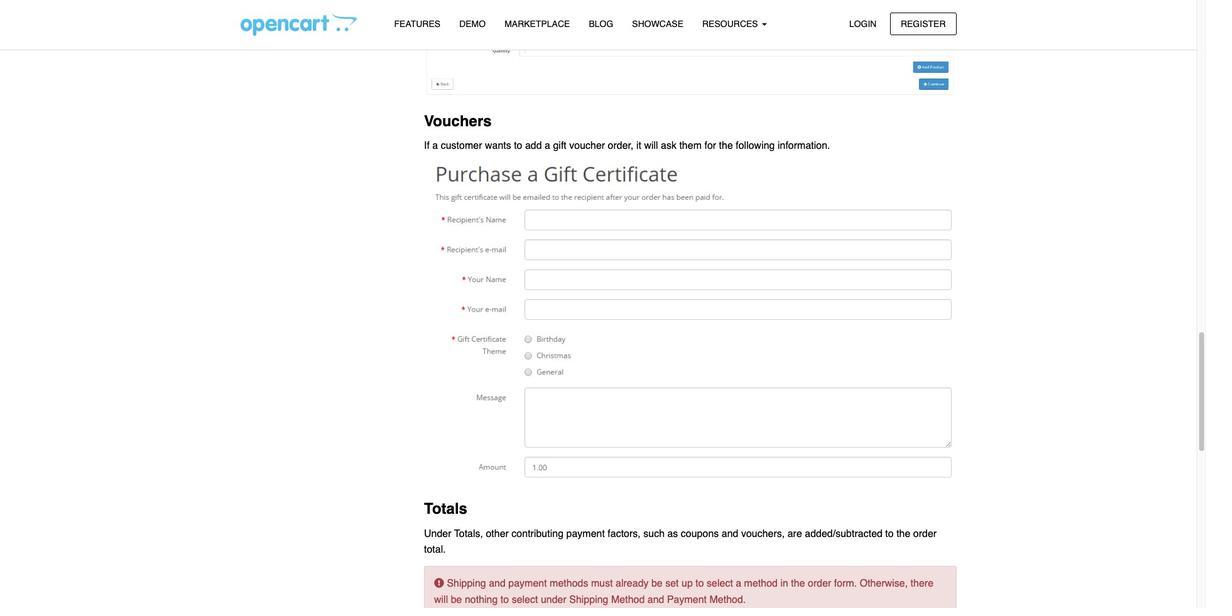 Task type: vqa. For each thing, say whether or not it's contained in the screenshot.
the or
no



Task type: describe. For each thing, give the bounding box(es) containing it.
marketplace link
[[495, 13, 579, 35]]

0 vertical spatial the
[[719, 140, 733, 151]]

add
[[525, 140, 542, 151]]

form.
[[834, 578, 857, 589]]

set
[[665, 578, 679, 589]]

it
[[636, 140, 641, 151]]

already
[[616, 578, 649, 589]]

register
[[901, 19, 946, 29]]

under totals, other contributing payment factors, such as coupons and vouchers, are added/subtracted to the order total.
[[424, 528, 937, 555]]

to right nothing
[[501, 594, 509, 605]]

1 horizontal spatial be
[[651, 578, 663, 589]]

login link
[[838, 12, 887, 35]]

totals,
[[454, 528, 483, 539]]

orders vouchers image
[[424, 162, 956, 484]]

otherwise,
[[860, 578, 908, 589]]

gift
[[553, 140, 566, 151]]

0 horizontal spatial a
[[432, 140, 438, 151]]

factors,
[[608, 528, 641, 539]]

payment
[[667, 594, 707, 605]]

1 horizontal spatial select
[[707, 578, 733, 589]]

and inside under totals, other contributing payment factors, such as coupons and vouchers, are added/subtracted to the order total.
[[722, 528, 738, 539]]

coupons
[[681, 528, 719, 539]]

will inside shipping and payment methods must already be set up to select a method in the order form. otherwise, there will be nothing to select under shipping method and payment method.
[[434, 594, 448, 605]]

resources
[[702, 19, 760, 29]]

demo link
[[450, 13, 495, 35]]

must
[[591, 578, 613, 589]]

there
[[911, 578, 933, 589]]

showcase link
[[623, 13, 693, 35]]

showcase
[[632, 19, 683, 29]]

demo
[[459, 19, 486, 29]]

order,
[[608, 140, 633, 151]]

vouchers,
[[741, 528, 785, 539]]

method.
[[709, 594, 746, 605]]

1 vertical spatial be
[[451, 594, 462, 605]]

vouchers
[[424, 112, 492, 130]]

up
[[682, 578, 693, 589]]

1 horizontal spatial a
[[545, 140, 550, 151]]

information.
[[778, 140, 830, 151]]

voucher
[[569, 140, 605, 151]]

to inside under totals, other contributing payment factors, such as coupons and vouchers, are added/subtracted to the order total.
[[885, 528, 894, 539]]



Task type: locate. For each thing, give the bounding box(es) containing it.
if a customer wants to add a gift voucher order, it will ask them for the following information.
[[424, 140, 830, 151]]

contributing
[[512, 528, 563, 539]]

a
[[432, 140, 438, 151], [545, 140, 550, 151], [736, 578, 741, 589]]

1 vertical spatial order
[[808, 578, 831, 589]]

0 vertical spatial select
[[707, 578, 733, 589]]

them
[[679, 140, 702, 151]]

a right if
[[432, 140, 438, 151]]

the right for
[[719, 140, 733, 151]]

0 vertical spatial shipping
[[447, 578, 486, 589]]

order for to
[[913, 528, 937, 539]]

as
[[667, 528, 678, 539]]

1 vertical spatial select
[[512, 594, 538, 605]]

0 horizontal spatial order
[[808, 578, 831, 589]]

2 vertical spatial the
[[791, 578, 805, 589]]

added/subtracted
[[805, 528, 882, 539]]

and right method on the right
[[647, 594, 664, 605]]

be left nothing
[[451, 594, 462, 605]]

total.
[[424, 544, 446, 555]]

shipping and payment methods must already be set up to select a method in the order form. otherwise, there will be nothing to select under shipping method and payment method.
[[434, 578, 933, 605]]

select up method.
[[707, 578, 733, 589]]

for
[[704, 140, 716, 151]]

the inside under totals, other contributing payment factors, such as coupons and vouchers, are added/subtracted to the order total.
[[896, 528, 910, 539]]

marketplace
[[504, 19, 570, 29]]

payment inside under totals, other contributing payment factors, such as coupons and vouchers, are added/subtracted to the order total.
[[566, 528, 605, 539]]

under
[[424, 528, 451, 539]]

shipping up nothing
[[447, 578, 486, 589]]

payment up under
[[508, 578, 547, 589]]

the for added/subtracted
[[896, 528, 910, 539]]

1 vertical spatial the
[[896, 528, 910, 539]]

shipping down the must
[[569, 594, 608, 605]]

0 horizontal spatial be
[[451, 594, 462, 605]]

register link
[[890, 12, 956, 35]]

order inside under totals, other contributing payment factors, such as coupons and vouchers, are added/subtracted to the order total.
[[913, 528, 937, 539]]

0 vertical spatial payment
[[566, 528, 605, 539]]

0 horizontal spatial will
[[434, 594, 448, 605]]

wants
[[485, 140, 511, 151]]

opencart - open source shopping cart solution image
[[240, 13, 356, 36]]

will down the exclamation circle image
[[434, 594, 448, 605]]

0 horizontal spatial and
[[489, 578, 506, 589]]

0 horizontal spatial shipping
[[447, 578, 486, 589]]

0 vertical spatial will
[[644, 140, 658, 151]]

shipping and payment methods must already be set up to select a method in the order form. otherwise, there will be nothing to select under shipping method and payment method. alert
[[424, 566, 956, 608]]

method
[[744, 578, 778, 589]]

methods
[[550, 578, 588, 589]]

order
[[913, 528, 937, 539], [808, 578, 831, 589]]

to left 'add'
[[514, 140, 522, 151]]

2 horizontal spatial a
[[736, 578, 741, 589]]

0 horizontal spatial the
[[719, 140, 733, 151]]

a inside shipping and payment methods must already be set up to select a method in the order form. otherwise, there will be nothing to select under shipping method and payment method.
[[736, 578, 741, 589]]

if
[[424, 140, 430, 151]]

resources link
[[693, 13, 776, 35]]

select
[[707, 578, 733, 589], [512, 594, 538, 605]]

order for in
[[808, 578, 831, 589]]

blog link
[[579, 13, 623, 35]]

a up method.
[[736, 578, 741, 589]]

0 vertical spatial order
[[913, 528, 937, 539]]

exclamation circle image
[[434, 578, 444, 588]]

method
[[611, 594, 645, 605]]

the inside shipping and payment methods must already be set up to select a method in the order form. otherwise, there will be nothing to select under shipping method and payment method.
[[791, 578, 805, 589]]

in
[[780, 578, 788, 589]]

totals
[[424, 500, 467, 518]]

to right up
[[695, 578, 704, 589]]

2 vertical spatial and
[[647, 594, 664, 605]]

other
[[486, 528, 509, 539]]

be left the set
[[651, 578, 663, 589]]

shipping
[[447, 578, 486, 589], [569, 594, 608, 605]]

1 horizontal spatial and
[[647, 594, 664, 605]]

the right in
[[791, 578, 805, 589]]

payment
[[566, 528, 605, 539], [508, 578, 547, 589]]

1 horizontal spatial the
[[791, 578, 805, 589]]

such
[[643, 528, 665, 539]]

ask
[[661, 140, 676, 151]]

following
[[736, 140, 775, 151]]

the
[[719, 140, 733, 151], [896, 528, 910, 539], [791, 578, 805, 589]]

orders products image
[[424, 0, 956, 97]]

order inside shipping and payment methods must already be set up to select a method in the order form. otherwise, there will be nothing to select under shipping method and payment method.
[[808, 578, 831, 589]]

0 horizontal spatial select
[[512, 594, 538, 605]]

login
[[849, 19, 877, 29]]

select left under
[[512, 594, 538, 605]]

payment left factors,
[[566, 528, 605, 539]]

the up otherwise, on the bottom of page
[[896, 528, 910, 539]]

2 horizontal spatial the
[[896, 528, 910, 539]]

will right it
[[644, 140, 658, 151]]

1 vertical spatial and
[[489, 578, 506, 589]]

be
[[651, 578, 663, 589], [451, 594, 462, 605]]

nothing
[[465, 594, 498, 605]]

0 vertical spatial be
[[651, 578, 663, 589]]

to right added/subtracted
[[885, 528, 894, 539]]

1 vertical spatial will
[[434, 594, 448, 605]]

features link
[[385, 13, 450, 35]]

and right coupons
[[722, 528, 738, 539]]

and
[[722, 528, 738, 539], [489, 578, 506, 589], [647, 594, 664, 605]]

1 horizontal spatial order
[[913, 528, 937, 539]]

2 horizontal spatial and
[[722, 528, 738, 539]]

order left form.
[[808, 578, 831, 589]]

under
[[541, 594, 566, 605]]

are
[[787, 528, 802, 539]]

1 vertical spatial payment
[[508, 578, 547, 589]]

features
[[394, 19, 440, 29]]

will
[[644, 140, 658, 151], [434, 594, 448, 605]]

1 horizontal spatial will
[[644, 140, 658, 151]]

and up nothing
[[489, 578, 506, 589]]

order up 'there' on the right bottom of page
[[913, 528, 937, 539]]

1 horizontal spatial payment
[[566, 528, 605, 539]]

a left gift
[[545, 140, 550, 151]]

the for method
[[791, 578, 805, 589]]

customer
[[441, 140, 482, 151]]

blog
[[589, 19, 613, 29]]

1 vertical spatial shipping
[[569, 594, 608, 605]]

0 vertical spatial and
[[722, 528, 738, 539]]

payment inside shipping and payment methods must already be set up to select a method in the order form. otherwise, there will be nothing to select under shipping method and payment method.
[[508, 578, 547, 589]]

1 horizontal spatial shipping
[[569, 594, 608, 605]]

0 horizontal spatial payment
[[508, 578, 547, 589]]

to
[[514, 140, 522, 151], [885, 528, 894, 539], [695, 578, 704, 589], [501, 594, 509, 605]]



